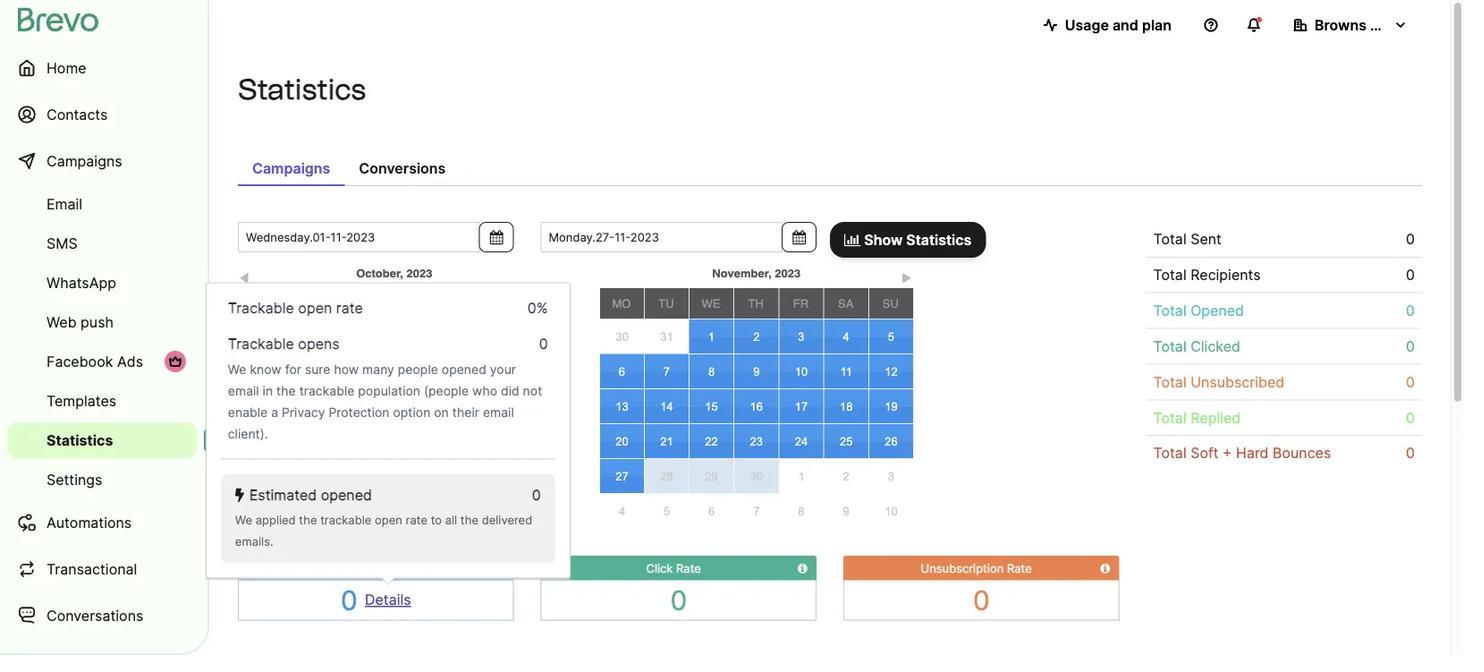 Task type: vqa. For each thing, say whether or not it's contained in the screenshot.
11 associated with the left 11 link
yes



Task type: describe. For each thing, give the bounding box(es) containing it.
2 horizontal spatial the
[[461, 513, 479, 527]]

4 link down sa
[[825, 319, 869, 353]]

sms link
[[7, 226, 197, 261]]

1 vertical spatial email
[[483, 405, 514, 420]]

trackable opens
[[228, 335, 340, 353]]

20
[[616, 434, 629, 448]]

13 for 2nd 13 link from right
[[433, 400, 446, 413]]

th
[[749, 297, 764, 310]]

0 horizontal spatial statistics
[[47, 431, 113, 449]]

1 for the bottom 30 link
[[346, 504, 353, 518]]

contacts link
[[7, 93, 197, 136]]

1 horizontal spatial 25 link
[[327, 459, 372, 493]]

0 horizontal spatial campaigns link
[[7, 140, 197, 183]]

october,
[[356, 266, 403, 280]]

0 vertical spatial 10
[[795, 365, 808, 378]]

1 vertical spatial 26
[[885, 434, 898, 448]]

transactional link
[[7, 548, 197, 591]]

november, 2023 link
[[645, 262, 869, 284]]

calendar image
[[490, 230, 503, 244]]

3 link down 19
[[869, 459, 914, 493]]

show statistics
[[861, 231, 972, 248]]

november, 2023 ▶
[[713, 266, 912, 285]]

home
[[47, 59, 86, 77]]

total sent
[[1154, 230, 1222, 248]]

email link
[[7, 186, 197, 222]]

8 for the bottom 8 link
[[799, 504, 805, 517]]

1 horizontal spatial 6
[[619, 364, 626, 378]]

transactional
[[47, 560, 137, 578]]

facebook ads link
[[7, 344, 197, 379]]

3 for 3 link underneath fr
[[799, 330, 805, 343]]

22
[[705, 434, 718, 448]]

2 vertical spatial 26
[[388, 469, 401, 483]]

2 28 from the left
[[661, 469, 673, 483]]

5 right "all"
[[526, 504, 532, 518]]

0 vertical spatial 12 link
[[870, 354, 914, 388]]

0 horizontal spatial opened
[[321, 486, 372, 504]]

tu for 26
[[296, 297, 312, 310]]

all
[[445, 513, 457, 527]]

hard
[[1237, 444, 1269, 462]]

bar chart image
[[845, 233, 861, 247]]

open inside we applied the trackable open rate to all the delivered emails.
[[375, 513, 402, 527]]

3 link left delivered
[[417, 494, 462, 528]]

19
[[885, 400, 898, 413]]

replied
[[1191, 409, 1241, 426]]

0 vertical spatial 24 link
[[780, 424, 824, 458]]

population
[[358, 383, 420, 398]]

soft
[[1191, 444, 1219, 462]]

1 29 from the left
[[523, 469, 536, 483]]

1 vertical spatial 1
[[799, 470, 805, 483]]

email
[[47, 195, 82, 213]]

total for total unsubscribed
[[1154, 373, 1187, 391]]

conversions
[[359, 159, 446, 177]]

fr
[[794, 297, 809, 310]]

web push link
[[7, 304, 197, 340]]

0 horizontal spatial 16
[[253, 434, 266, 448]]

1 horizontal spatial 23 link
[[735, 424, 779, 458]]

1 horizontal spatial 26 link
[[372, 459, 416, 493]]

1 horizontal spatial 6 link
[[600, 354, 644, 388]]

1 27 link from the left
[[417, 459, 461, 493]]

0 horizontal spatial 11
[[343, 400, 356, 413]]

5 up click rate
[[664, 504, 670, 518]]

did
[[501, 383, 519, 398]]

18 link
[[825, 389, 869, 423]]

1 link for '5' link to the right of "all"
[[327, 494, 372, 528]]

2 horizontal spatial 7 link
[[734, 494, 779, 528]]

1 for middle 30 link
[[708, 330, 715, 343]]

we down october, in the top of the page
[[340, 297, 358, 310]]

info circle image for unsubscription rate
[[1101, 562, 1111, 574]]

opened
[[1191, 302, 1245, 319]]

info circle image for click rate
[[798, 562, 808, 574]]

2 horizontal spatial 7
[[754, 504, 760, 518]]

1 horizontal spatial 9 link
[[735, 354, 779, 388]]

2 link down 18 link at the bottom right of page
[[824, 459, 869, 493]]

mo for 30
[[612, 297, 631, 310]]

protection
[[329, 405, 390, 420]]

0 vertical spatial 11
[[841, 365, 853, 378]]

conversions link
[[345, 150, 460, 186]]

0 vertical spatial email
[[228, 383, 259, 398]]

2 vertical spatial 30 link
[[238, 494, 282, 528]]

sms
[[47, 234, 78, 252]]

2 27 link from the left
[[600, 459, 644, 493]]

1 horizontal spatial the
[[299, 513, 317, 527]]

1 horizontal spatial 10 link
[[780, 354, 824, 388]]

usage and plan button
[[1030, 7, 1187, 43]]

1 horizontal spatial statistics
[[238, 72, 366, 106]]

2 horizontal spatial 6
[[709, 504, 715, 518]]

rate for open rate
[[375, 561, 400, 575]]

0 horizontal spatial 10 link
[[283, 389, 327, 423]]

4 down sa
[[843, 330, 850, 343]]

usage and plan
[[1065, 16, 1172, 34]]

sa
[[838, 297, 854, 310]]

click rate
[[646, 561, 701, 575]]

27 for second the 27 link from right
[[433, 469, 446, 483]]

1 horizontal spatial 16 link
[[735, 389, 779, 423]]

1 link for '5' link under ▶
[[689, 319, 734, 353]]

1 horizontal spatial 7 link
[[645, 354, 689, 388]]

privacy
[[282, 405, 325, 420]]

2 link down th
[[735, 319, 779, 353]]

web
[[47, 313, 77, 331]]

1 horizontal spatial 7
[[664, 364, 670, 378]]

estimated opened
[[249, 486, 372, 504]]

1 28 from the left
[[478, 469, 491, 483]]

1 horizontal spatial 30 link
[[600, 320, 645, 354]]

automations
[[47, 514, 132, 531]]

2 horizontal spatial 6 link
[[689, 494, 734, 528]]

0 vertical spatial 26 link
[[282, 320, 327, 354]]

1 29 link from the left
[[507, 459, 551, 493]]

total for total replied
[[1154, 409, 1187, 426]]

3 for 3 link underneath 19
[[888, 470, 895, 483]]

we down november, at top
[[702, 297, 721, 310]]

◀ link
[[238, 268, 251, 285]]

5 up population
[[391, 364, 398, 378]]

2 for 2 link left of for
[[257, 364, 263, 378]]

trackable for trackable opens
[[228, 335, 294, 353]]

we inside we know for sure how many people opened your email in the trackable population (people who did not enable a privacy protection option on their email client).
[[228, 362, 246, 377]]

total recipients
[[1154, 266, 1261, 284]]

1 horizontal spatial 11 link
[[825, 354, 869, 388]]

0 horizontal spatial 11 link
[[327, 389, 372, 423]]

2 link left for
[[238, 354, 282, 388]]

total replied
[[1154, 409, 1241, 426]]

recipients
[[1191, 266, 1261, 284]]

0 horizontal spatial rate
[[336, 299, 363, 317]]

9 for bottommost 9 link
[[843, 504, 850, 517]]

2 vertical spatial 9 link
[[824, 494, 869, 528]]

18
[[840, 400, 853, 413]]

2 29 from the left
[[705, 469, 718, 483]]

settings link
[[7, 462, 197, 498]]

0 horizontal spatial 16 link
[[238, 424, 282, 458]]

1 15 link from the left
[[507, 389, 551, 423]]

total opened
[[1154, 302, 1245, 319]]

2 15 link from the left
[[690, 389, 734, 423]]

opens
[[298, 335, 340, 353]]

1 14 from the left
[[478, 400, 491, 413]]

who
[[472, 383, 497, 398]]

3 link down fr
[[780, 319, 824, 353]]

31 link for 1 link associated with '5' link under ▶
[[645, 320, 689, 354]]

23 for bottom 23 link
[[253, 469, 266, 483]]

enable
[[228, 405, 268, 420]]

0 vertical spatial 12
[[885, 365, 898, 378]]

(people
[[424, 383, 469, 398]]

home link
[[7, 47, 197, 89]]

2 horizontal spatial 10 link
[[869, 494, 914, 528]]

browns enterprise
[[1315, 16, 1442, 34]]

24 for the bottom 24 "link"
[[298, 469, 311, 483]]

rate for unsubscription rate
[[1008, 561, 1032, 575]]

4 right "all"
[[481, 504, 487, 518]]

1 vertical spatial 10
[[298, 400, 311, 413]]

5 link up click rate
[[645, 494, 689, 528]]

2 28 link from the left
[[645, 459, 689, 493]]

0 vertical spatial 16
[[750, 400, 763, 413]]

trackable for trackable open rate
[[228, 299, 294, 317]]

for
[[285, 362, 301, 377]]

1 vertical spatial 30 link
[[735, 459, 779, 493]]

october, 2023
[[356, 266, 433, 280]]

ads
[[117, 353, 143, 370]]

show statistics button
[[830, 222, 986, 258]]

25 for right '25' "link"
[[840, 434, 853, 448]]

0 horizontal spatial 7 link
[[462, 354, 506, 388]]

21 link
[[645, 424, 689, 458]]

we inside we applied the trackable open rate to all the delivered emails.
[[235, 513, 252, 527]]

4 left many
[[346, 364, 353, 378]]

17
[[795, 400, 808, 413]]

total for total opened
[[1154, 302, 1187, 319]]

5 link up "option"
[[372, 354, 416, 388]]

tu for 31
[[659, 297, 674, 310]]

delivered
[[482, 513, 532, 527]]

0 horizontal spatial 12
[[388, 400, 401, 413]]

unsubscription rate
[[921, 561, 1032, 575]]

2 link left to
[[372, 494, 417, 528]]

15 for first 15 link from the right
[[705, 400, 718, 413]]

1 horizontal spatial campaigns
[[252, 159, 331, 177]]

1 vertical spatial 23 link
[[238, 459, 282, 493]]

▶ link
[[901, 268, 914, 285]]

31 for 1 link corresponding to '5' link to the right of "all"
[[298, 504, 311, 518]]

opened inside we know for sure how many people opened your email in the trackable population (people who did not enable a privacy protection option on their email client).
[[442, 362, 487, 377]]

0 horizontal spatial 12 link
[[372, 389, 416, 423]]

whatsapp link
[[7, 265, 197, 301]]

show
[[865, 231, 903, 248]]

we know for sure how many people opened your email in the trackable population (people who did not enable a privacy protection option on their email client).
[[228, 362, 542, 441]]

bounces
[[1273, 444, 1332, 462]]

total clicked
[[1154, 337, 1241, 355]]

1 vertical spatial 26 link
[[870, 424, 914, 458]]

21
[[661, 434, 673, 448]]

19 link
[[870, 389, 914, 423]]

0 vertical spatial open
[[298, 299, 332, 317]]

3 for 3 link left of delivered
[[436, 504, 443, 518]]

usage
[[1065, 16, 1110, 34]]

0 horizontal spatial 7
[[481, 364, 487, 378]]

1 vertical spatial 8 link
[[779, 494, 824, 528]]

trackable inside we applied the trackable open rate to all the delivered emails.
[[320, 513, 372, 527]]

push
[[81, 313, 114, 331]]

info circle image
[[495, 562, 505, 574]]

5 link right "all"
[[507, 494, 552, 528]]



Task type: locate. For each thing, give the bounding box(es) containing it.
26 link up we applied the trackable open rate to all the delivered emails.
[[372, 459, 416, 493]]

a
[[271, 405, 278, 420]]

plan
[[1143, 16, 1172, 34]]

open
[[342, 561, 372, 575]]

24 up estimated opened
[[298, 469, 311, 483]]

12 up 19
[[885, 365, 898, 378]]

1 vertical spatial opened
[[321, 486, 372, 504]]

2 13 link from the left
[[600, 389, 644, 423]]

0 horizontal spatial 6 link
[[417, 354, 461, 388]]

2 horizontal spatial 10
[[885, 504, 898, 517]]

28 up delivered
[[478, 469, 491, 483]]

1 horizontal spatial 27
[[616, 469, 629, 483]]

7
[[481, 364, 487, 378], [664, 364, 670, 378], [754, 504, 760, 518]]

4 down 20 link
[[619, 504, 626, 518]]

left___rvooi image
[[168, 354, 183, 369]]

total unsubscribed
[[1154, 373, 1285, 391]]

automations link
[[7, 501, 197, 544]]

campaigns link
[[7, 140, 197, 183], [238, 150, 345, 186]]

4 total from the top
[[1154, 337, 1187, 355]]

24 link down 17 link
[[780, 424, 824, 458]]

14
[[478, 400, 491, 413], [661, 400, 673, 413]]

in
[[263, 383, 273, 398]]

1 14 link from the left
[[462, 389, 506, 423]]

2 27 from the left
[[616, 469, 629, 483]]

11 link down "how"
[[327, 389, 372, 423]]

total left soft
[[1154, 444, 1187, 462]]

1 vertical spatial 10 link
[[283, 389, 327, 423]]

0 horizontal spatial 27 link
[[417, 459, 461, 493]]

email down did
[[483, 405, 514, 420]]

25 link up know
[[238, 320, 282, 354]]

0 horizontal spatial 8 link
[[690, 354, 734, 388]]

0 horizontal spatial 6
[[436, 364, 443, 378]]

14 link down your
[[462, 389, 506, 423]]

0 horizontal spatial open
[[298, 299, 332, 317]]

0 vertical spatial 1 link
[[689, 319, 734, 353]]

conversations link
[[7, 594, 197, 637]]

16 link
[[735, 389, 779, 423], [238, 424, 282, 458]]

people
[[398, 362, 438, 377]]

0 vertical spatial 8
[[709, 365, 715, 378]]

25 for the top '25' "link"
[[254, 330, 267, 343]]

5 total from the top
[[1154, 373, 1187, 391]]

1 vertical spatial rate
[[406, 513, 428, 527]]

3 total from the top
[[1154, 302, 1187, 319]]

11
[[841, 365, 853, 378], [343, 400, 356, 413]]

october, 2023 link
[[282, 262, 507, 284]]

31 for 1 link associated with '5' link under ▶
[[661, 330, 673, 343]]

total for total sent
[[1154, 230, 1187, 248]]

0 horizontal spatial 29
[[523, 469, 536, 483]]

4
[[843, 330, 850, 343], [346, 364, 353, 378], [619, 504, 626, 518], [481, 504, 487, 518]]

13 up '20'
[[616, 400, 629, 413]]

1 vertical spatial 30
[[750, 469, 763, 483]]

5 link down ▶
[[870, 319, 914, 353]]

4 link
[[825, 319, 869, 353], [327, 354, 372, 388], [600, 494, 645, 528], [462, 494, 507, 528]]

30 for 30 link to the middle
[[750, 469, 763, 483]]

1 su from the left
[[521, 297, 537, 310]]

the right "all"
[[461, 513, 479, 527]]

26 link down 19
[[870, 424, 914, 458]]

0 horizontal spatial 25
[[254, 330, 267, 343]]

3
[[799, 330, 805, 343], [301, 364, 308, 378], [888, 470, 895, 483], [436, 504, 443, 518]]

total for total clicked
[[1154, 337, 1187, 355]]

total left "replied"
[[1154, 409, 1187, 426]]

1 info circle image from the left
[[798, 562, 808, 574]]

1 link
[[689, 319, 734, 353], [780, 459, 824, 493], [327, 494, 372, 528]]

31 link
[[645, 320, 689, 354], [283, 494, 327, 528]]

enterprise
[[1371, 16, 1442, 34]]

12 link
[[870, 354, 914, 388], [372, 389, 416, 423]]

templates
[[47, 392, 117, 409]]

12 link up 19
[[870, 354, 914, 388]]

open left to
[[375, 513, 402, 527]]

0 horizontal spatial 9 link
[[238, 389, 282, 423]]

1 2023 from the left
[[407, 266, 433, 280]]

1 horizontal spatial 15 link
[[690, 389, 734, 423]]

8 link
[[690, 354, 734, 388], [779, 494, 824, 528]]

calendar image
[[793, 230, 806, 244]]

1 link up open
[[327, 494, 372, 528]]

how
[[334, 362, 359, 377]]

2 horizontal spatial 25 link
[[825, 424, 869, 458]]

total down total clicked
[[1154, 373, 1187, 391]]

1 horizontal spatial rate
[[677, 561, 701, 575]]

▶
[[902, 272, 912, 285]]

1 rate from the left
[[375, 561, 400, 575]]

0 horizontal spatial 15
[[523, 400, 536, 413]]

2 horizontal spatial 25
[[840, 434, 853, 448]]

14 down who
[[478, 400, 491, 413]]

1 28 link from the left
[[462, 459, 506, 493]]

5
[[888, 330, 895, 343], [391, 364, 398, 378], [664, 504, 670, 518], [526, 504, 532, 518]]

the inside we know for sure how many people opened your email in the trackable population (people who did not enable a privacy protection option on their email client).
[[276, 383, 296, 398]]

10
[[795, 365, 808, 378], [298, 400, 311, 413], [885, 504, 898, 517]]

0 horizontal spatial 28
[[478, 469, 491, 483]]

6 down 22 'link'
[[709, 504, 715, 518]]

1 total from the top
[[1154, 230, 1187, 248]]

1 horizontal spatial 2023
[[775, 266, 801, 280]]

26 link
[[282, 320, 327, 354], [870, 424, 914, 458], [372, 459, 416, 493]]

2 down 18 link at the bottom right of page
[[843, 470, 850, 483]]

2 for 2 link underneath th
[[754, 330, 760, 343]]

whatsapp
[[47, 274, 116, 291]]

1 trackable from the top
[[228, 299, 294, 317]]

1 vertical spatial 9 link
[[238, 389, 282, 423]]

15 down not on the left bottom
[[523, 400, 536, 413]]

1 vertical spatial trackable
[[320, 513, 372, 527]]

1 horizontal spatial campaigns link
[[238, 150, 345, 186]]

1 horizontal spatial su
[[883, 297, 899, 310]]

4 link down opens
[[327, 354, 372, 388]]

2
[[754, 330, 760, 343], [257, 364, 263, 378], [843, 470, 850, 483], [391, 504, 398, 518]]

0 vertical spatial 9
[[754, 365, 760, 378]]

1 horizontal spatial 12
[[885, 365, 898, 378]]

3 link down opens
[[283, 354, 327, 388]]

15 up 22 at left bottom
[[705, 400, 718, 413]]

web push
[[47, 313, 114, 331]]

2 total from the top
[[1154, 266, 1187, 284]]

14 link up 21
[[645, 389, 689, 423]]

statistics inside 'button'
[[907, 231, 972, 248]]

0 vertical spatial 1
[[708, 330, 715, 343]]

unsubscribed
[[1191, 373, 1285, 391]]

0 horizontal spatial email
[[228, 383, 259, 398]]

1 vertical spatial 12
[[388, 400, 401, 413]]

23 right 22 'link'
[[750, 434, 763, 448]]

trackable open rate
[[228, 299, 363, 317]]

clicked
[[1191, 337, 1241, 355]]

option
[[393, 405, 431, 420]]

1 13 link from the left
[[417, 389, 461, 423]]

facebook ads
[[47, 353, 143, 370]]

2023 for november,
[[775, 266, 801, 280]]

27 link down 20 link
[[600, 459, 644, 493]]

2 tu from the left
[[659, 297, 674, 310]]

2 horizontal spatial 30 link
[[735, 459, 779, 493]]

1 horizontal spatial 14 link
[[645, 389, 689, 423]]

2 horizontal spatial 26 link
[[870, 424, 914, 458]]

0 vertical spatial 23
[[750, 434, 763, 448]]

0 vertical spatial rate
[[336, 299, 363, 317]]

1 horizontal spatial 8
[[799, 504, 805, 517]]

mo down the ◀
[[250, 297, 269, 310]]

17 link
[[780, 389, 824, 423]]

2 14 link from the left
[[645, 389, 689, 423]]

2 trackable from the top
[[228, 335, 294, 353]]

27 link
[[417, 459, 461, 493], [600, 459, 644, 493]]

open rate
[[342, 561, 400, 575]]

4 link right "all"
[[462, 494, 507, 528]]

1 horizontal spatial 26
[[388, 469, 401, 483]]

7 total from the top
[[1154, 444, 1187, 462]]

2 2023 from the left
[[775, 266, 801, 280]]

6 up (people
[[436, 364, 443, 378]]

23 link
[[735, 424, 779, 458], [238, 459, 282, 493]]

22 link
[[690, 424, 734, 458]]

0 horizontal spatial 30 link
[[238, 494, 282, 528]]

mo for 25
[[250, 297, 269, 310]]

to
[[431, 513, 442, 527]]

12 link down many
[[372, 389, 416, 423]]

0 horizontal spatial 9
[[257, 400, 263, 413]]

total for total soft + hard bounces
[[1154, 444, 1187, 462]]

0%
[[528, 299, 548, 317]]

14 up 21
[[661, 400, 673, 413]]

2 horizontal spatial 26
[[885, 434, 898, 448]]

0 vertical spatial 31 link
[[645, 320, 689, 354]]

29 up delivered
[[523, 469, 536, 483]]

1 vertical spatial 24
[[298, 469, 311, 483]]

31 link for 1 link corresponding to '5' link to the right of "all"
[[283, 494, 327, 528]]

statistics link
[[7, 422, 197, 458]]

rate right click
[[677, 561, 701, 575]]

su up not on the left bottom
[[521, 297, 537, 310]]

rate right open
[[375, 561, 400, 575]]

2 29 link from the left
[[690, 459, 734, 493]]

15 for second 15 link from right
[[523, 400, 536, 413]]

open up opens
[[298, 299, 332, 317]]

client).
[[228, 426, 268, 441]]

8
[[709, 365, 715, 378], [799, 504, 805, 517]]

13 for 2nd 13 link from the left
[[616, 400, 629, 413]]

2 horizontal spatial 1 link
[[780, 459, 824, 493]]

0 horizontal spatial rate
[[375, 561, 400, 575]]

estimated
[[249, 486, 317, 504]]

0 horizontal spatial 1 link
[[327, 494, 372, 528]]

trackable
[[228, 299, 294, 317], [228, 335, 294, 353]]

rate left to
[[406, 513, 428, 527]]

4 link down 20 link
[[600, 494, 645, 528]]

24 for the top 24 "link"
[[795, 434, 808, 448]]

opened up (people
[[442, 362, 487, 377]]

2 horizontal spatial 9 link
[[824, 494, 869, 528]]

1 vertical spatial 23
[[253, 469, 266, 483]]

0 vertical spatial trackable
[[299, 383, 355, 398]]

conversations
[[47, 607, 144, 624]]

1 13 from the left
[[433, 400, 446, 413]]

1 27 from the left
[[433, 469, 446, 483]]

0 horizontal spatial 26 link
[[282, 320, 327, 354]]

trackable inside we know for sure how many people opened your email in the trackable population (people who did not enable a privacy protection option on their email client).
[[299, 383, 355, 398]]

0 horizontal spatial 14
[[478, 400, 491, 413]]

campaigns
[[47, 152, 122, 170], [252, 159, 331, 177]]

1 vertical spatial 25
[[840, 434, 853, 448]]

the right in
[[276, 383, 296, 398]]

12
[[885, 365, 898, 378], [388, 400, 401, 413]]

trackable down sure
[[299, 383, 355, 398]]

not
[[523, 383, 542, 398]]

27 up to
[[433, 469, 446, 483]]

trackable up know
[[228, 335, 294, 353]]

28 down 21
[[661, 469, 673, 483]]

su for 11
[[883, 297, 899, 310]]

0 horizontal spatial 8
[[709, 365, 715, 378]]

24 link
[[780, 424, 824, 458], [283, 459, 327, 493]]

29 link up delivered
[[507, 459, 551, 493]]

1 15 from the left
[[523, 400, 536, 413]]

1 down november, at top
[[708, 330, 715, 343]]

browns enterprise button
[[1280, 7, 1442, 43]]

30
[[616, 330, 629, 343], [750, 469, 763, 483], [253, 504, 266, 518]]

25
[[254, 330, 267, 343], [840, 434, 853, 448], [343, 469, 356, 483]]

29 link down 22 at left bottom
[[690, 459, 734, 493]]

templates link
[[7, 383, 197, 419]]

tu up opens
[[296, 297, 312, 310]]

26 up we applied the trackable open rate to all the delivered emails.
[[388, 469, 401, 483]]

1 horizontal spatial 31 link
[[645, 320, 689, 354]]

2 for 2 link underneath 18 link at the bottom right of page
[[843, 470, 850, 483]]

0 vertical spatial statistics
[[238, 72, 366, 106]]

2 su from the left
[[883, 297, 899, 310]]

tu
[[296, 297, 312, 310], [659, 297, 674, 310]]

1 vertical spatial 24 link
[[283, 459, 327, 493]]

applied
[[255, 513, 296, 527]]

1 horizontal spatial 24
[[795, 434, 808, 448]]

2023 inside the november, 2023 ▶
[[775, 266, 801, 280]]

2 15 from the left
[[705, 400, 718, 413]]

2 14 from the left
[[661, 400, 673, 413]]

1 down 17 link
[[799, 470, 805, 483]]

1 horizontal spatial 29
[[705, 469, 718, 483]]

0 horizontal spatial 13
[[433, 400, 446, 413]]

8 for leftmost 8 link
[[709, 365, 715, 378]]

2 info circle image from the left
[[1101, 562, 1111, 574]]

1 horizontal spatial 27 link
[[600, 459, 644, 493]]

+
[[1223, 444, 1233, 462]]

sent
[[1191, 230, 1222, 248]]

rate for click rate
[[677, 561, 701, 575]]

3 link
[[780, 319, 824, 353], [283, 354, 327, 388], [869, 459, 914, 493], [417, 494, 462, 528]]

rate down october, in the top of the page
[[336, 299, 363, 317]]

From text field
[[238, 222, 480, 252]]

info circle image
[[798, 562, 808, 574], [1101, 562, 1111, 574]]

12 down population
[[388, 400, 401, 413]]

6 total from the top
[[1154, 409, 1187, 426]]

25 link down protection
[[327, 459, 372, 493]]

su for 7
[[521, 297, 537, 310]]

opened up we applied the trackable open rate to all the delivered emails.
[[321, 486, 372, 504]]

0 vertical spatial 30
[[616, 330, 629, 343]]

2 rate from the left
[[677, 561, 701, 575]]

0 horizontal spatial 27
[[433, 469, 446, 483]]

email up enable at the left bottom of page
[[228, 383, 259, 398]]

trackable down the ◀
[[228, 299, 294, 317]]

11 link up 18 link at the bottom right of page
[[825, 354, 869, 388]]

7 link
[[462, 354, 506, 388], [645, 354, 689, 388], [734, 494, 779, 528]]

mo down the to text box
[[612, 297, 631, 310]]

trackable down estimated opened
[[320, 513, 372, 527]]

rate inside we applied the trackable open rate to all the delivered emails.
[[406, 513, 428, 527]]

rate
[[375, 561, 400, 575], [677, 561, 701, 575], [1008, 561, 1032, 575]]

3 left "all"
[[436, 504, 443, 518]]

16 down enable at the left bottom of page
[[253, 434, 266, 448]]

13 link up 20 link
[[600, 389, 644, 423]]

2 horizontal spatial 9
[[843, 504, 850, 517]]

28 link up delivered
[[462, 459, 506, 493]]

0 horizontal spatial 13 link
[[417, 389, 461, 423]]

0 horizontal spatial campaigns
[[47, 152, 122, 170]]

3 down opens
[[301, 364, 308, 378]]

3 rate from the left
[[1008, 561, 1032, 575]]

0 vertical spatial 10 link
[[780, 354, 824, 388]]

0 horizontal spatial 26
[[298, 330, 311, 343]]

5 up 19 link
[[888, 330, 895, 343]]

we applied the trackable open rate to all the delivered emails.
[[235, 513, 532, 549]]

1 vertical spatial 25 link
[[825, 424, 869, 458]]

email
[[228, 383, 259, 398], [483, 405, 514, 420]]

2023 up fr
[[775, 266, 801, 280]]

6 up 20 link
[[619, 364, 626, 378]]

23 up estimated
[[253, 469, 266, 483]]

6 link up 20 link
[[600, 354, 644, 388]]

27 for first the 27 link from the right
[[616, 469, 629, 483]]

1 horizontal spatial 14
[[661, 400, 673, 413]]

1 vertical spatial statistics
[[907, 231, 972, 248]]

the down estimated opened
[[299, 513, 317, 527]]

2 vertical spatial 30
[[253, 504, 266, 518]]

1 horizontal spatial 28
[[661, 469, 673, 483]]

13
[[433, 400, 446, 413], [616, 400, 629, 413]]

0 vertical spatial 25 link
[[238, 320, 282, 354]]

your
[[490, 362, 516, 377]]

1 down estimated opened
[[346, 504, 353, 518]]

mo
[[250, 297, 269, 310], [612, 297, 631, 310]]

◀
[[239, 272, 251, 285]]

To text field
[[541, 222, 783, 252]]

0 horizontal spatial tu
[[296, 297, 312, 310]]

2 left to
[[391, 504, 398, 518]]

total for total recipients
[[1154, 266, 1187, 284]]

opened
[[442, 362, 487, 377], [321, 486, 372, 504]]

9 for 9 link to the middle
[[754, 365, 760, 378]]

9 for the leftmost 9 link
[[257, 400, 263, 413]]

1 vertical spatial 31 link
[[283, 494, 327, 528]]

23 for rightmost 23 link
[[750, 434, 763, 448]]

26 link down trackable open rate
[[282, 320, 327, 354]]

1 mo from the left
[[250, 297, 269, 310]]

1 horizontal spatial 28 link
[[645, 459, 689, 493]]

2 for 2 link on the left of to
[[391, 504, 398, 518]]

2023 for october,
[[407, 266, 433, 280]]

know
[[250, 362, 281, 377]]

1 tu from the left
[[296, 297, 312, 310]]

1 horizontal spatial 1 link
[[689, 319, 734, 353]]

6
[[436, 364, 443, 378], [619, 364, 626, 378], [709, 504, 715, 518]]

2023 right october, in the top of the page
[[407, 266, 433, 280]]

1 horizontal spatial 13 link
[[600, 389, 644, 423]]

3 for 3 link under opens
[[301, 364, 308, 378]]

1 link down november, at top
[[689, 319, 734, 353]]

30 for the bottom 30 link
[[253, 504, 266, 518]]

rate right unsubscription
[[1008, 561, 1032, 575]]

total
[[1154, 230, 1187, 248], [1154, 266, 1187, 284], [1154, 302, 1187, 319], [1154, 337, 1187, 355], [1154, 373, 1187, 391], [1154, 409, 1187, 426], [1154, 444, 1187, 462]]

click
[[646, 561, 673, 575]]

1 horizontal spatial rate
[[406, 513, 428, 527]]

2 up in
[[257, 364, 263, 378]]

11 up 18 link at the bottom right of page
[[841, 365, 853, 378]]

3 down 19
[[888, 470, 895, 483]]

1 vertical spatial open
[[375, 513, 402, 527]]

11 down "how"
[[343, 400, 356, 413]]

30 for middle 30 link
[[616, 330, 629, 343]]

2 13 from the left
[[616, 400, 629, 413]]

tu down the to text box
[[659, 297, 674, 310]]

25 link
[[238, 320, 282, 354], [825, 424, 869, 458], [327, 459, 372, 493]]

25 for the middle '25' "link"
[[343, 469, 356, 483]]

15 link down your
[[507, 389, 551, 423]]

browns
[[1315, 16, 1367, 34]]

2 mo from the left
[[612, 297, 631, 310]]



